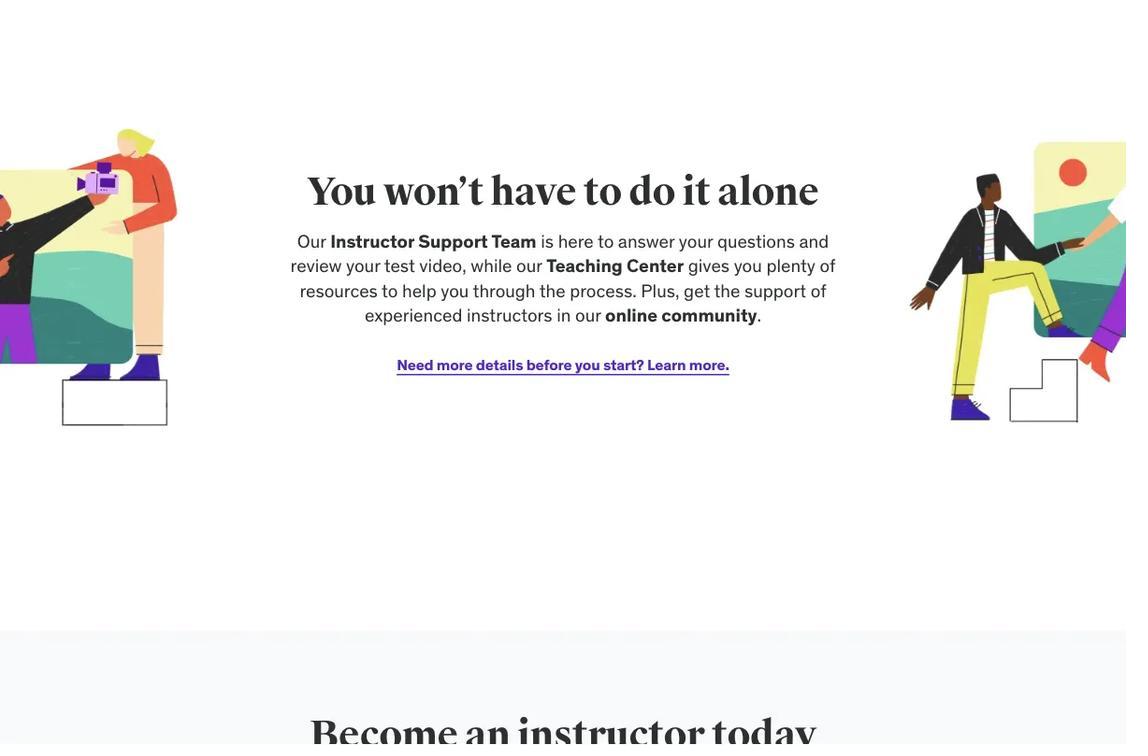 Task type: describe. For each thing, give the bounding box(es) containing it.
1 vertical spatial you
[[441, 279, 469, 302]]

0 horizontal spatial your
[[346, 254, 380, 277]]

test
[[384, 254, 415, 277]]

before
[[526, 356, 572, 375]]

center
[[627, 254, 684, 277]]

instructor
[[330, 230, 414, 252]]

team
[[491, 230, 537, 252]]

to inside gives you plenty of resources to help you through the process. plus, get the support of experienced instructors in our
[[382, 279, 398, 302]]

1 the from the left
[[539, 279, 566, 302]]

plus,
[[641, 279, 680, 302]]

in
[[557, 304, 571, 327]]

experienced
[[365, 304, 462, 327]]

details
[[476, 356, 523, 375]]

won't
[[383, 168, 484, 216]]

learn
[[647, 356, 686, 375]]

review
[[291, 254, 342, 277]]

need more details before you start? learn more. link
[[397, 343, 729, 388]]

is
[[541, 230, 554, 252]]

and
[[799, 230, 829, 252]]

teaching center
[[546, 254, 684, 277]]

through
[[473, 279, 536, 302]]

while
[[471, 254, 512, 277]]

get
[[684, 279, 710, 302]]

our inside is here to answer your questions and review your test video, while our
[[516, 254, 542, 277]]

1 horizontal spatial your
[[679, 230, 713, 252]]

support
[[418, 230, 488, 252]]

1 vertical spatial of
[[811, 279, 826, 302]]

to inside is here to answer your questions and review your test video, while our
[[598, 230, 614, 252]]



Task type: locate. For each thing, give the bounding box(es) containing it.
start?
[[603, 356, 644, 375]]

need
[[397, 356, 434, 375]]

2 vertical spatial to
[[382, 279, 398, 302]]

more.
[[689, 356, 729, 375]]

resources
[[300, 279, 378, 302]]

questions
[[717, 230, 795, 252]]

is here to answer your questions and review your test video, while our
[[291, 230, 829, 277]]

1 horizontal spatial you
[[575, 356, 600, 375]]

0 horizontal spatial you
[[441, 279, 469, 302]]

process.
[[570, 279, 637, 302]]

to up teaching center at the top of page
[[598, 230, 614, 252]]

your
[[679, 230, 713, 252], [346, 254, 380, 277]]

to down test
[[382, 279, 398, 302]]

0 horizontal spatial our
[[516, 254, 542, 277]]

have
[[491, 168, 576, 216]]

you won't have to do it alone
[[307, 168, 819, 216]]

0 vertical spatial you
[[734, 254, 762, 277]]

our
[[516, 254, 542, 277], [575, 304, 601, 327]]

1 vertical spatial our
[[575, 304, 601, 327]]

help
[[402, 279, 436, 302]]

gives
[[688, 254, 730, 277]]

online community .
[[605, 304, 761, 327]]

our
[[297, 230, 326, 252]]

0 vertical spatial our
[[516, 254, 542, 277]]

alone
[[717, 168, 819, 216]]

community
[[661, 304, 757, 327]]

of
[[820, 254, 836, 277], [811, 279, 826, 302]]

our down team
[[516, 254, 542, 277]]

our instructor support team
[[297, 230, 537, 252]]

the right get on the top of page
[[714, 279, 740, 302]]

our inside gives you plenty of resources to help you through the process. plus, get the support of experienced instructors in our
[[575, 304, 601, 327]]

support
[[745, 279, 806, 302]]

teaching
[[546, 254, 623, 277]]

of down plenty
[[811, 279, 826, 302]]

your up 'gives'
[[679, 230, 713, 252]]

your down instructor
[[346, 254, 380, 277]]

you down video, on the top left of page
[[441, 279, 469, 302]]

do
[[629, 168, 675, 216]]

more
[[437, 356, 473, 375]]

1 horizontal spatial the
[[714, 279, 740, 302]]

2 horizontal spatial you
[[734, 254, 762, 277]]

instructors
[[467, 304, 552, 327]]

the up in
[[539, 279, 566, 302]]

to left 'do'
[[583, 168, 622, 216]]

need more details before you start? learn more.
[[397, 356, 729, 375]]

1 horizontal spatial our
[[575, 304, 601, 327]]

2 the from the left
[[714, 279, 740, 302]]

1 vertical spatial to
[[598, 230, 614, 252]]

of down and
[[820, 254, 836, 277]]

answer
[[618, 230, 675, 252]]

you
[[307, 168, 376, 216]]

0 vertical spatial of
[[820, 254, 836, 277]]

you left start?
[[575, 356, 600, 375]]

gives you plenty of resources to help you through the process. plus, get the support of experienced instructors in our
[[300, 254, 836, 327]]

online
[[605, 304, 658, 327]]

plenty
[[766, 254, 816, 277]]

to
[[583, 168, 622, 216], [598, 230, 614, 252], [382, 279, 398, 302]]

it
[[682, 168, 710, 216]]

1 vertical spatial your
[[346, 254, 380, 277]]

video,
[[419, 254, 466, 277]]

2 vertical spatial you
[[575, 356, 600, 375]]

0 vertical spatial your
[[679, 230, 713, 252]]

here
[[558, 230, 594, 252]]

you
[[734, 254, 762, 277], [441, 279, 469, 302], [575, 356, 600, 375]]

our right in
[[575, 304, 601, 327]]

0 horizontal spatial the
[[539, 279, 566, 302]]

the
[[539, 279, 566, 302], [714, 279, 740, 302]]

.
[[757, 304, 761, 327]]

0 vertical spatial to
[[583, 168, 622, 216]]

you down questions
[[734, 254, 762, 277]]



Task type: vqa. For each thing, say whether or not it's contained in the screenshot.
the topmost to
yes



